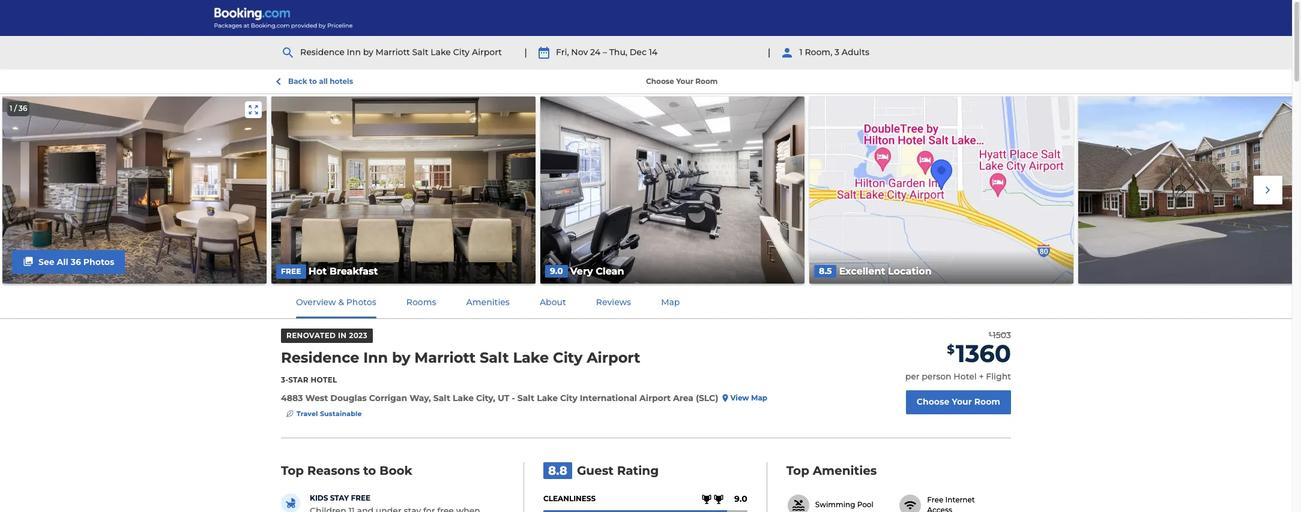 Task type: locate. For each thing, give the bounding box(es) containing it.
1 vertical spatial airport
[[587, 350, 641, 367]]

residence up all
[[300, 47, 345, 58]]

1 vertical spatial amenities
[[813, 464, 877, 478]]

0 horizontal spatial top
[[281, 464, 304, 478]]

36
[[19, 104, 27, 113], [71, 257, 81, 268]]

8.8
[[548, 464, 568, 478]]

0 horizontal spatial by
[[363, 47, 373, 58]]

0 horizontal spatial marriott
[[376, 47, 410, 58]]

view map
[[731, 394, 768, 403]]

1 vertical spatial 1
[[10, 104, 12, 113]]

inn
[[347, 47, 361, 58], [363, 350, 388, 367]]

all
[[319, 77, 328, 86]]

1 horizontal spatial map
[[751, 394, 768, 403]]

0 vertical spatial your
[[676, 77, 694, 86]]

1 horizontal spatial choose your room
[[917, 397, 1001, 408]]

1 horizontal spatial salt
[[480, 350, 509, 367]]

1 vertical spatial 36
[[71, 257, 81, 268]]

1 left '/'
[[10, 104, 12, 113]]

to left all
[[309, 77, 317, 86]]

0 horizontal spatial salt
[[412, 47, 429, 58]]

top for top reasons to book
[[281, 464, 304, 478]]

1 horizontal spatial room
[[975, 397, 1001, 408]]

1 inside button
[[10, 104, 12, 113]]

3-
[[281, 376, 288, 385]]

nov
[[571, 47, 588, 58]]

internet
[[946, 496, 975, 505]]

0 vertical spatial lake
[[431, 47, 451, 58]]

36 right all
[[71, 257, 81, 268]]

travel
[[297, 410, 318, 418]]

| for fri, nov 24 – thu, dec 14
[[524, 47, 527, 58]]

fri,
[[556, 47, 569, 58]]

map
[[661, 297, 680, 308], [751, 394, 768, 403]]

free
[[281, 267, 301, 276], [351, 494, 371, 503]]

excellent location
[[839, 266, 932, 277]]

0 vertical spatial free
[[281, 267, 301, 276]]

choose your room inside button
[[917, 397, 1001, 408]]

book
[[380, 464, 412, 478]]

star
[[288, 376, 309, 385]]

0 vertical spatial by
[[363, 47, 373, 58]]

1 horizontal spatial by
[[392, 350, 411, 367]]

swimming pool
[[815, 501, 874, 510]]

1 horizontal spatial top
[[787, 464, 810, 478]]

0 horizontal spatial to
[[309, 77, 317, 86]]

| left fri,
[[524, 47, 527, 58]]

view
[[731, 394, 749, 403]]

14
[[649, 47, 658, 58]]

choose
[[646, 77, 674, 86], [917, 397, 950, 408]]

airport
[[472, 47, 502, 58], [587, 350, 641, 367]]

sustainable
[[320, 410, 362, 418]]

your inside choose your room button
[[952, 397, 972, 408]]

guest rating
[[577, 464, 659, 478]]

1 vertical spatial room
[[975, 397, 1001, 408]]

0 horizontal spatial room
[[696, 77, 718, 86]]

1503
[[993, 330, 1011, 341]]

1 horizontal spatial 9.0
[[735, 494, 748, 505]]

| left room,
[[768, 47, 771, 58]]

choose down person
[[917, 397, 950, 408]]

map inside tab list
[[661, 297, 680, 308]]

1 vertical spatial choose
[[917, 397, 950, 408]]

$ left 1503
[[989, 331, 992, 337]]

0 horizontal spatial inn
[[347, 47, 361, 58]]

1 vertical spatial inn
[[363, 350, 388, 367]]

amenities
[[466, 297, 510, 308], [813, 464, 877, 478]]

0 vertical spatial room
[[696, 77, 718, 86]]

1 vertical spatial photos
[[346, 297, 376, 308]]

/
[[14, 104, 17, 113]]

choose your room down person
[[917, 397, 1001, 408]]

choose your room down 14
[[646, 77, 718, 86]]

36 right '/'
[[19, 104, 27, 113]]

| for 1 room, 3 adults
[[768, 47, 771, 58]]

1 vertical spatial your
[[952, 397, 972, 408]]

free left hot
[[281, 267, 301, 276]]

1 horizontal spatial free
[[351, 494, 371, 503]]

top
[[281, 464, 304, 478], [787, 464, 810, 478]]

kids
[[310, 494, 328, 503]]

0 vertical spatial city
[[453, 47, 470, 58]]

1 horizontal spatial amenities
[[813, 464, 877, 478]]

0 horizontal spatial |
[[524, 47, 527, 58]]

2 | from the left
[[768, 47, 771, 58]]

map right view
[[751, 394, 768, 403]]

0 vertical spatial airport
[[472, 47, 502, 58]]

0 vertical spatial to
[[309, 77, 317, 86]]

1 vertical spatial lake
[[513, 350, 549, 367]]

1 horizontal spatial property building image
[[1079, 97, 1301, 284]]

photos
[[83, 257, 114, 268], [346, 297, 376, 308]]

renovated in 2023
[[286, 331, 368, 340]]

clean
[[596, 266, 624, 277]]

1 horizontal spatial marriott
[[415, 350, 476, 367]]

inn down 2023
[[363, 350, 388, 367]]

per
[[905, 372, 920, 383]]

0 vertical spatial 9.0
[[550, 266, 563, 277]]

0 horizontal spatial choose
[[646, 77, 674, 86]]

0 vertical spatial photos
[[83, 257, 114, 268]]

1 horizontal spatial |
[[768, 47, 771, 58]]

photos right the &
[[346, 297, 376, 308]]

1 for 1 room, 3 adults
[[800, 47, 803, 58]]

inn up hotels
[[347, 47, 361, 58]]

property building image
[[2, 97, 267, 284], [1079, 97, 1301, 284]]

0 horizontal spatial property building image
[[2, 97, 267, 284]]

$ up person
[[947, 343, 955, 358]]

map right reviews
[[661, 297, 680, 308]]

0 horizontal spatial 36
[[19, 104, 27, 113]]

see
[[38, 257, 54, 268]]

2 top from the left
[[787, 464, 810, 478]]

1 / 36
[[10, 104, 27, 113]]

adults
[[842, 47, 870, 58]]

1 top from the left
[[281, 464, 304, 478]]

0 vertical spatial amenities
[[466, 297, 510, 308]]

0 vertical spatial 1
[[800, 47, 803, 58]]

0 horizontal spatial lake
[[431, 47, 451, 58]]

36 for /
[[19, 104, 27, 113]]

1 horizontal spatial $
[[989, 331, 992, 337]]

0 horizontal spatial amenities
[[466, 297, 510, 308]]

1 horizontal spatial photos
[[346, 297, 376, 308]]

to left book
[[363, 464, 376, 478]]

1 vertical spatial salt
[[480, 350, 509, 367]]

0 horizontal spatial airport
[[472, 47, 502, 58]]

person
[[922, 372, 952, 383]]

1 horizontal spatial city
[[553, 350, 583, 367]]

1 horizontal spatial 1
[[800, 47, 803, 58]]

map button
[[647, 287, 695, 319]]

to inside back to all hotels button
[[309, 77, 317, 86]]

reviews
[[596, 297, 631, 308]]

room
[[696, 77, 718, 86], [975, 397, 1001, 408]]

your
[[676, 77, 694, 86], [952, 397, 972, 408]]

photos right all
[[83, 257, 114, 268]]

1 vertical spatial choose your room
[[917, 397, 1001, 408]]

residence
[[300, 47, 345, 58], [281, 350, 359, 367]]

0 vertical spatial salt
[[412, 47, 429, 58]]

36 inside the see all 36 photos button
[[71, 257, 81, 268]]

1 horizontal spatial hotel
[[954, 372, 977, 383]]

36 inside '1 / 36' button
[[19, 104, 27, 113]]

0 horizontal spatial hotel
[[311, 376, 337, 385]]

hotel left +
[[954, 372, 977, 383]]

free right "stay"
[[351, 494, 371, 503]]

choose your room
[[646, 77, 718, 86], [917, 397, 1001, 408]]

0 horizontal spatial 1
[[10, 104, 12, 113]]

1 vertical spatial to
[[363, 464, 376, 478]]

1 horizontal spatial airport
[[587, 350, 641, 367]]

see all 36 photos
[[38, 257, 114, 268]]

1 vertical spatial $
[[947, 343, 955, 358]]

marriott
[[376, 47, 410, 58], [415, 350, 476, 367]]

0 horizontal spatial map
[[661, 297, 680, 308]]

1 vertical spatial map
[[751, 394, 768, 403]]

|
[[524, 47, 527, 58], [768, 47, 771, 58]]

reviews button
[[582, 287, 646, 319]]

0 horizontal spatial choose your room
[[646, 77, 718, 86]]

$ 1503 $ 1360 per person hotel + flight
[[905, 330, 1011, 383]]

1 horizontal spatial 36
[[71, 257, 81, 268]]

hotel
[[954, 372, 977, 383], [311, 376, 337, 385]]

1 horizontal spatial your
[[952, 397, 972, 408]]

hotels
[[330, 77, 353, 86]]

1 horizontal spatial choose
[[917, 397, 950, 408]]

0 vertical spatial inn
[[347, 47, 361, 58]]

salt
[[412, 47, 429, 58], [480, 350, 509, 367]]

city
[[453, 47, 470, 58], [553, 350, 583, 367]]

0 vertical spatial choose your room
[[646, 77, 718, 86]]

0 vertical spatial $
[[989, 331, 992, 337]]

1 vertical spatial marriott
[[415, 350, 476, 367]]

residence inn by marriott salt lake city airport
[[300, 47, 502, 58], [281, 350, 641, 367]]

1 | from the left
[[524, 47, 527, 58]]

swimming
[[815, 501, 855, 510]]

1 horizontal spatial inn
[[363, 350, 388, 367]]

choose down 14
[[646, 77, 674, 86]]

1 left room,
[[800, 47, 803, 58]]

amenities button
[[452, 287, 524, 319]]

1 vertical spatial 9.0
[[735, 494, 748, 505]]

0 vertical spatial map
[[661, 297, 680, 308]]

about button
[[525, 287, 581, 319]]

free
[[927, 496, 944, 505]]

rating
[[617, 464, 659, 478]]

to
[[309, 77, 317, 86], [363, 464, 376, 478]]

travel sustainable
[[297, 410, 362, 418]]

hotel right star
[[311, 376, 337, 385]]

0 vertical spatial 36
[[19, 104, 27, 113]]

0 horizontal spatial 9.0
[[550, 266, 563, 277]]

lake
[[431, 47, 451, 58], [513, 350, 549, 367]]

–
[[603, 47, 607, 58]]

tab list
[[281, 286, 695, 319]]

9.0
[[550, 266, 563, 277], [735, 494, 748, 505]]

residence down renovated in 2023 on the left bottom of the page
[[281, 350, 359, 367]]

view map button
[[719, 394, 768, 404]]

$
[[989, 331, 992, 337], [947, 343, 955, 358]]

2 property building image from the left
[[1079, 97, 1301, 284]]



Task type: describe. For each thing, give the bounding box(es) containing it.
free internet access
[[927, 496, 975, 513]]

flight
[[986, 372, 1011, 383]]

choose your room button
[[906, 391, 1011, 415]]

+
[[979, 372, 984, 383]]

excellent
[[839, 266, 886, 277]]

0 horizontal spatial city
[[453, 47, 470, 58]]

0 horizontal spatial free
[[281, 267, 301, 276]]

1 property building image from the left
[[2, 97, 267, 284]]

top amenities
[[787, 464, 877, 478]]

in
[[338, 331, 347, 340]]

room,
[[805, 47, 833, 58]]

very
[[570, 266, 593, 277]]

kids stay free
[[310, 494, 371, 503]]

hot
[[309, 266, 327, 277]]

3
[[835, 47, 840, 58]]

renovated
[[286, 331, 336, 340]]

overview & photos
[[296, 297, 376, 308]]

about
[[540, 297, 566, 308]]

reasons
[[307, 464, 360, 478]]

very clean
[[570, 266, 624, 277]]

top reasons to book
[[281, 464, 412, 478]]

0 horizontal spatial your
[[676, 77, 694, 86]]

24
[[590, 47, 601, 58]]

tab list containing overview & photos
[[281, 286, 695, 319]]

0 vertical spatial residence inn by marriott salt lake city airport
[[300, 47, 502, 58]]

stay
[[330, 494, 349, 503]]

guest
[[577, 464, 614, 478]]

breakfast
[[330, 266, 378, 277]]

0 horizontal spatial $
[[947, 343, 955, 358]]

access
[[927, 506, 952, 513]]

booking.com packages image
[[214, 7, 354, 29]]

thu,
[[609, 47, 628, 58]]

dec
[[630, 47, 647, 58]]

1 vertical spatial city
[[553, 350, 583, 367]]

36 for all
[[71, 257, 81, 268]]

hotel inside $ 1503 $ 1360 per person hotel + flight
[[954, 372, 977, 383]]

0 vertical spatial marriott
[[376, 47, 410, 58]]

1 horizontal spatial lake
[[513, 350, 549, 367]]

1 vertical spatial by
[[392, 350, 411, 367]]

0 vertical spatial residence
[[300, 47, 345, 58]]

rooms
[[406, 297, 436, 308]]

rooms button
[[392, 287, 451, 319]]

1 horizontal spatial to
[[363, 464, 376, 478]]

0 horizontal spatial photos
[[83, 257, 114, 268]]

3-star hotel
[[281, 376, 337, 385]]

room inside button
[[975, 397, 1001, 408]]

fri, nov 24 – thu, dec 14
[[556, 47, 658, 58]]

0 vertical spatial choose
[[646, 77, 674, 86]]

back to all hotels button
[[271, 74, 353, 89]]

&
[[338, 297, 344, 308]]

1 / 36 button
[[2, 97, 267, 284]]

choose inside button
[[917, 397, 950, 408]]

1 vertical spatial residence inn by marriott salt lake city airport
[[281, 350, 641, 367]]

overview
[[296, 297, 336, 308]]

1 room, 3 adults
[[800, 47, 870, 58]]

2023
[[349, 331, 368, 340]]

1 for 1 / 36
[[10, 104, 12, 113]]

1360
[[956, 340, 1011, 369]]

1 vertical spatial residence
[[281, 350, 359, 367]]

pool
[[857, 501, 874, 510]]

amenities inside button
[[466, 297, 510, 308]]

top for top amenities
[[787, 464, 810, 478]]

overview & photos button
[[282, 287, 391, 319]]

see all 36 photos button
[[12, 250, 125, 274]]

1 vertical spatial free
[[351, 494, 371, 503]]

back
[[288, 77, 307, 86]]

cleanliness
[[543, 495, 596, 504]]

location
[[888, 266, 932, 277]]

hot breakfast
[[309, 266, 378, 277]]

all
[[57, 257, 68, 268]]

back to all hotels
[[288, 77, 353, 86]]

8.5
[[819, 266, 832, 277]]



Task type: vqa. For each thing, say whether or not it's contained in the screenshot.
4-STAR HOTEL
no



